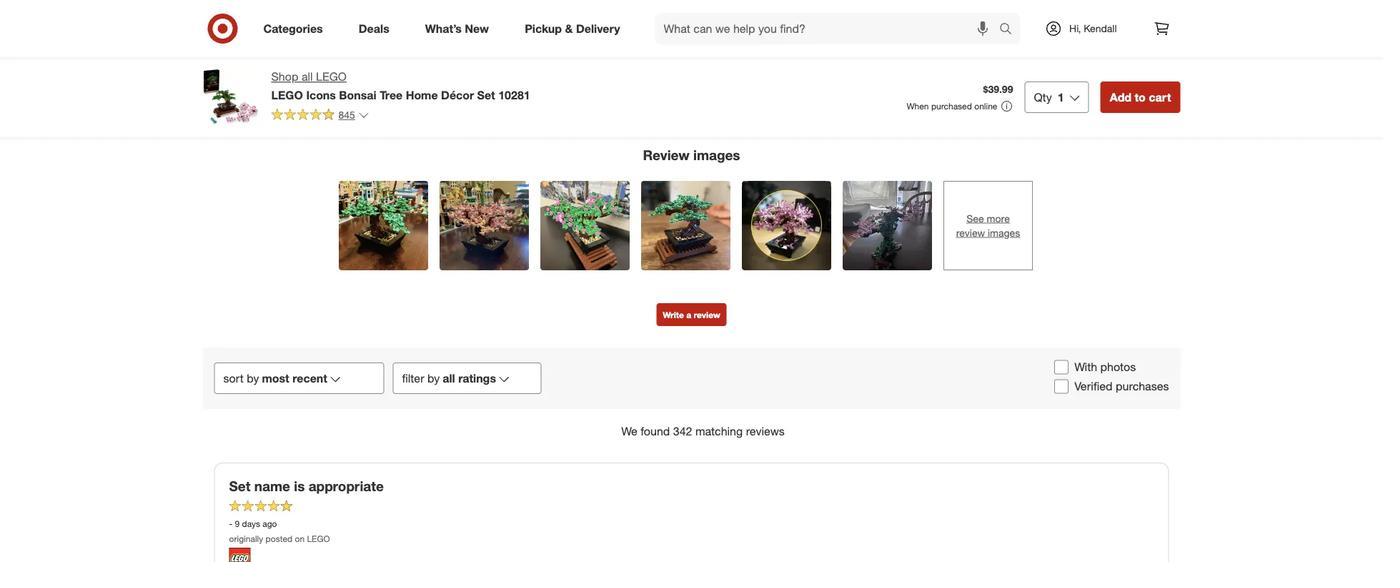 Task type: vqa. For each thing, say whether or not it's contained in the screenshot.
Apply. related to $18.99
no



Task type: describe. For each thing, give the bounding box(es) containing it.
purchases
[[1116, 379, 1169, 393]]

review
[[643, 147, 690, 163]]

out of 5
[[459, 88, 494, 100]]

93
[[795, 9, 808, 23]]

originally
[[229, 533, 263, 544]]

photos
[[1101, 360, 1136, 374]]

found
[[641, 424, 670, 438]]

we
[[622, 424, 638, 438]]

What can we help you find? suggestions appear below search field
[[655, 13, 1003, 44]]

to
[[1135, 90, 1146, 104]]

see more review images
[[957, 212, 1021, 239]]

online
[[975, 101, 998, 112]]

filter by all ratings
[[402, 371, 496, 385]]

guest review image 2 of 12, zoom in image
[[440, 181, 529, 270]]

10281
[[499, 88, 530, 102]]

1 for 1 %
[[667, 9, 671, 20]]

new
[[465, 22, 489, 35]]

-
[[229, 518, 233, 529]]

shop
[[271, 70, 298, 84]]

reviews
[[746, 424, 785, 438]]

% for 1
[[671, 9, 680, 20]]

93 % would recommend
[[795, 9, 923, 23]]

bonsai
[[339, 88, 377, 102]]

matching
[[696, 424, 743, 438]]

most
[[262, 371, 289, 385]]

when
[[907, 101, 929, 112]]

of
[[477, 88, 485, 100]]

would
[[822, 9, 855, 23]]

0 vertical spatial lego
[[316, 70, 347, 84]]

home
[[406, 88, 438, 102]]

qty 1
[[1034, 90, 1065, 104]]

$39.99
[[984, 83, 1014, 96]]

set name is appropriate
[[229, 478, 384, 494]]

guest review image 1 of 12, zoom in image
[[339, 181, 428, 270]]

categories
[[264, 22, 323, 35]]

lego for on
[[307, 533, 330, 544]]

review images
[[643, 147, 741, 163]]

purchased
[[932, 101, 972, 112]]

5
[[488, 88, 494, 100]]

cart
[[1149, 90, 1172, 104]]

star for 1
[[455, 23, 470, 34]]

with photos
[[1075, 360, 1136, 374]]

845 for 845 star ratings
[[706, 24, 723, 37]]

342
[[673, 424, 692, 438]]

add to cart
[[1110, 90, 1172, 104]]

recent
[[293, 371, 327, 385]]

write a review button
[[657, 303, 727, 326]]

2
[[667, 23, 671, 34]]

all inside shop all lego lego icons bonsai tree home décor set 10281
[[302, 70, 313, 84]]

&
[[565, 22, 573, 35]]

add
[[1110, 90, 1132, 104]]

review for write a review
[[694, 309, 721, 320]]

what's new
[[425, 22, 489, 35]]

hi, kendall
[[1070, 22, 1117, 35]]

set inside shop all lego lego icons bonsai tree home décor set 10281
[[477, 88, 495, 102]]

guest review image 3 of 12, zoom in image
[[541, 181, 630, 270]]

guest review image 6 of 12, zoom in image
[[843, 181, 932, 270]]

% for 2
[[671, 23, 680, 34]]

on
[[295, 533, 305, 544]]

hi,
[[1070, 22, 1081, 35]]

With photos checkbox
[[1055, 360, 1069, 374]]

when purchased online
[[907, 101, 998, 112]]

is
[[294, 478, 305, 494]]



Task type: locate. For each thing, give the bounding box(es) containing it.
1 vertical spatial images
[[988, 226, 1021, 239]]

posted
[[266, 533, 293, 544]]

lego up icons on the left of page
[[316, 70, 347, 84]]

0 horizontal spatial set
[[229, 478, 251, 494]]

% for 93
[[808, 9, 819, 23]]

0 horizontal spatial all
[[302, 70, 313, 84]]

ago
[[263, 518, 277, 529]]

0 horizontal spatial review
[[694, 309, 721, 320]]

days
[[242, 518, 260, 529]]

% down 1 %
[[671, 23, 680, 34]]

845 link
[[271, 108, 370, 124]]

lego right on
[[307, 533, 330, 544]]

appropriate
[[309, 478, 384, 494]]

write a review
[[663, 309, 721, 320]]

review down see
[[957, 226, 985, 239]]

filter
[[402, 371, 424, 385]]

1 horizontal spatial ratings
[[745, 24, 776, 37]]

review inside see more review images
[[957, 226, 985, 239]]

1 horizontal spatial images
[[988, 226, 1021, 239]]

2 vertical spatial 1
[[1058, 90, 1065, 104]]

1 horizontal spatial by
[[428, 371, 440, 385]]

add to cart button
[[1101, 82, 1181, 113]]

1 vertical spatial ratings
[[458, 371, 496, 385]]

pickup & delivery link
[[513, 13, 638, 44]]

all right shop
[[302, 70, 313, 84]]

review for see more review images
[[957, 226, 985, 239]]

categories link
[[251, 13, 341, 44]]

845
[[706, 24, 723, 37], [339, 109, 355, 121]]

1 horizontal spatial 845
[[706, 24, 723, 37]]

1 vertical spatial set
[[229, 478, 251, 494]]

0 vertical spatial images
[[694, 147, 741, 163]]

shop all lego lego icons bonsai tree home décor set 10281
[[271, 70, 530, 102]]

2 vertical spatial lego
[[307, 533, 330, 544]]

1 up the 2
[[667, 9, 671, 20]]

1 horizontal spatial 1
[[667, 9, 671, 20]]

1 vertical spatial review
[[694, 309, 721, 320]]

% left would
[[808, 9, 819, 23]]

0 vertical spatial all
[[302, 70, 313, 84]]

what's
[[425, 22, 462, 35]]

0 vertical spatial review
[[957, 226, 985, 239]]

lego
[[316, 70, 347, 84], [271, 88, 303, 102], [307, 533, 330, 544]]

ratings
[[745, 24, 776, 37], [458, 371, 496, 385]]

review inside write a review button
[[694, 309, 721, 320]]

set left name on the left bottom
[[229, 478, 251, 494]]

guest review image 4 of 12, zoom in image
[[641, 181, 731, 270]]

1 vertical spatial lego
[[271, 88, 303, 102]]

1 star
[[448, 23, 470, 34]]

1 right qty
[[1058, 90, 1065, 104]]

review right a
[[694, 309, 721, 320]]

pickup & delivery
[[525, 22, 620, 35]]

image of lego icons bonsai tree home décor set 10281 image
[[203, 69, 260, 126]]

kendall
[[1084, 22, 1117, 35]]

1 by from the left
[[247, 371, 259, 385]]

all
[[302, 70, 313, 84], [443, 371, 455, 385]]

Verified purchases checkbox
[[1055, 379, 1069, 394]]

1 horizontal spatial star
[[726, 24, 742, 37]]

name
[[254, 478, 290, 494]]

star
[[455, 23, 470, 34], [726, 24, 742, 37]]

what's new link
[[413, 13, 507, 44]]

décor
[[441, 88, 474, 102]]

star for 845
[[726, 24, 742, 37]]

deals link
[[347, 13, 407, 44]]

1 horizontal spatial review
[[957, 226, 985, 239]]

deals
[[359, 22, 390, 35]]

2 %
[[667, 23, 680, 34]]

tree
[[380, 88, 403, 102]]

% up the '2 %'
[[671, 9, 680, 20]]

0 vertical spatial set
[[477, 88, 495, 102]]

845 down bonsai
[[339, 109, 355, 121]]

images
[[694, 147, 741, 163], [988, 226, 1021, 239]]

1 horizontal spatial set
[[477, 88, 495, 102]]

0 vertical spatial 845
[[706, 24, 723, 37]]

0 horizontal spatial images
[[694, 147, 741, 163]]

0 horizontal spatial ratings
[[458, 371, 496, 385]]

guest review image 5 of 12, zoom in image
[[742, 181, 832, 270]]

0 horizontal spatial 845
[[339, 109, 355, 121]]

by for filter by
[[428, 371, 440, 385]]

by for sort by
[[247, 371, 259, 385]]

1 left new
[[448, 23, 453, 34]]

review
[[957, 226, 985, 239], [694, 309, 721, 320]]

by
[[247, 371, 259, 385], [428, 371, 440, 385]]

9
[[235, 518, 240, 529]]

write
[[663, 309, 684, 320]]

0 horizontal spatial 1
[[448, 23, 453, 34]]

delivery
[[576, 22, 620, 35]]

see
[[967, 212, 984, 225]]

1 for 1 star
[[448, 23, 453, 34]]

we found 342 matching reviews
[[622, 424, 785, 438]]

0 vertical spatial ratings
[[745, 24, 776, 37]]

originally posted on lego
[[229, 533, 330, 544]]

see more review images button
[[944, 181, 1033, 270]]

out
[[459, 88, 474, 100]]

sort
[[223, 371, 244, 385]]

1 vertical spatial all
[[443, 371, 455, 385]]

by right filter at the bottom
[[428, 371, 440, 385]]

845 for 845
[[339, 109, 355, 121]]

search
[[993, 23, 1028, 37]]

verified purchases
[[1075, 379, 1169, 393]]

icons
[[306, 88, 336, 102]]

search button
[[993, 13, 1028, 47]]

0 vertical spatial 1
[[667, 9, 671, 20]]

845 star ratings
[[706, 24, 776, 37]]

recommend
[[858, 9, 923, 23]]

by right sort
[[247, 371, 259, 385]]

all right filter at the bottom
[[443, 371, 455, 385]]

lego for lego
[[271, 88, 303, 102]]

2 horizontal spatial 1
[[1058, 90, 1065, 104]]

images down more
[[988, 226, 1021, 239]]

lego down shop
[[271, 88, 303, 102]]

845 right the '2 %'
[[706, 24, 723, 37]]

0 horizontal spatial star
[[455, 23, 470, 34]]

images inside see more review images
[[988, 226, 1021, 239]]

images right review
[[694, 147, 741, 163]]

set right out
[[477, 88, 495, 102]]

sort by most recent
[[223, 371, 327, 385]]

more
[[987, 212, 1010, 225]]

2 by from the left
[[428, 371, 440, 385]]

1
[[667, 9, 671, 20], [448, 23, 453, 34], [1058, 90, 1065, 104]]

with
[[1075, 360, 1098, 374]]

set
[[477, 88, 495, 102], [229, 478, 251, 494]]

1 vertical spatial 845
[[339, 109, 355, 121]]

- 9 days ago
[[229, 518, 277, 529]]

1 vertical spatial 1
[[448, 23, 453, 34]]

pickup
[[525, 22, 562, 35]]

1 %
[[667, 9, 680, 20]]

1 horizontal spatial all
[[443, 371, 455, 385]]

0 horizontal spatial by
[[247, 371, 259, 385]]

a
[[687, 309, 692, 320]]

%
[[808, 9, 819, 23], [671, 9, 680, 20], [671, 23, 680, 34]]

verified
[[1075, 379, 1113, 393]]

qty
[[1034, 90, 1052, 104]]



